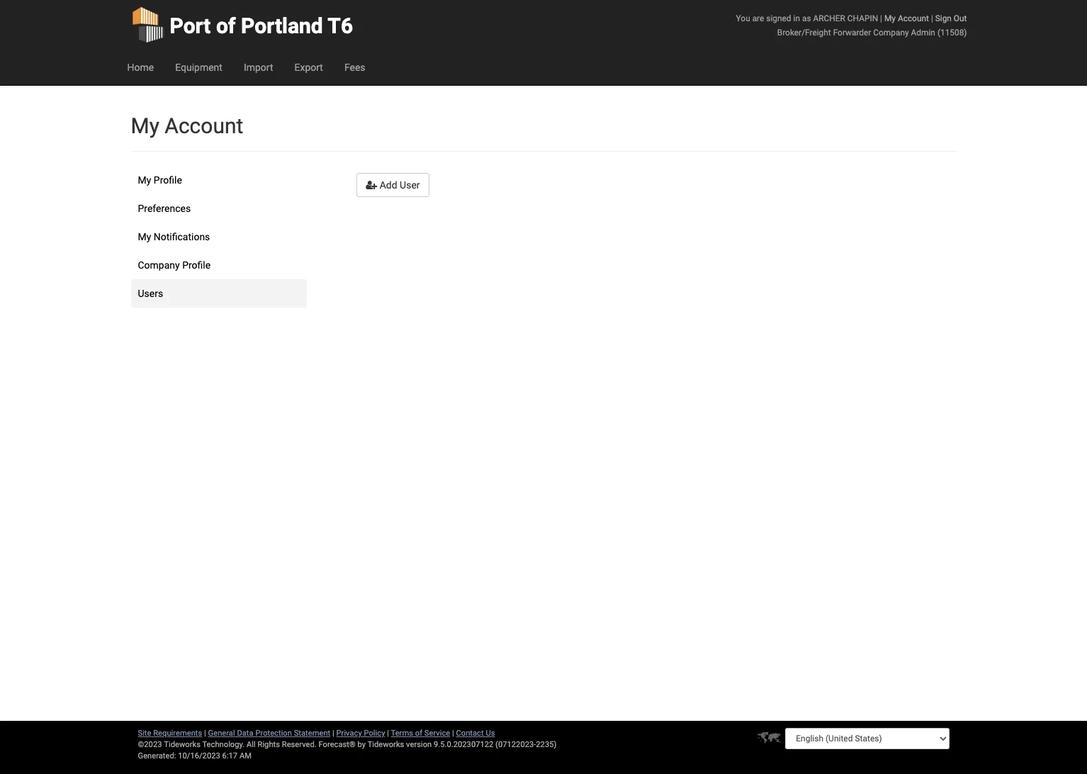 Task type: locate. For each thing, give the bounding box(es) containing it.
are
[[753, 13, 765, 23]]

0 vertical spatial account
[[899, 13, 930, 23]]

technology.
[[202, 740, 245, 750]]

company inside the you are signed in as archer chapin | my account | sign out broker/freight forwarder company admin (11508)
[[874, 28, 910, 38]]

0 vertical spatial company
[[874, 28, 910, 38]]

of
[[216, 13, 236, 38], [415, 729, 423, 738]]

privacy
[[337, 729, 362, 738]]

9.5.0.202307122
[[434, 740, 494, 750]]

sign
[[936, 13, 952, 23]]

protection
[[256, 729, 292, 738]]

| up 9.5.0.202307122
[[452, 729, 454, 738]]

1 vertical spatial of
[[415, 729, 423, 738]]

0 vertical spatial of
[[216, 13, 236, 38]]

forecast®
[[319, 740, 356, 750]]

| left general
[[204, 729, 206, 738]]

forwarder
[[834, 28, 872, 38]]

archer
[[814, 13, 846, 23]]

of up "version"
[[415, 729, 423, 738]]

user
[[400, 179, 420, 191]]

contact us link
[[456, 729, 495, 738]]

(11508)
[[938, 28, 968, 38]]

add user
[[377, 179, 420, 191]]

equipment
[[175, 62, 223, 73]]

my
[[885, 13, 896, 23], [131, 113, 159, 138], [138, 174, 151, 186], [138, 231, 151, 243]]

1 horizontal spatial account
[[899, 13, 930, 23]]

my for my profile
[[138, 174, 151, 186]]

preferences
[[138, 203, 191, 214]]

of inside port of portland t6 link
[[216, 13, 236, 38]]

signed
[[767, 13, 792, 23]]

by
[[358, 740, 366, 750]]

company up users
[[138, 260, 180, 271]]

policy
[[364, 729, 385, 738]]

my up preferences
[[138, 174, 151, 186]]

0 horizontal spatial company
[[138, 260, 180, 271]]

rights
[[258, 740, 280, 750]]

account down equipment dropdown button
[[165, 113, 243, 138]]

my for my notifications
[[138, 231, 151, 243]]

profile
[[154, 174, 182, 186], [182, 260, 211, 271]]

1 horizontal spatial profile
[[182, 260, 211, 271]]

profile up preferences
[[154, 174, 182, 186]]

company
[[874, 28, 910, 38], [138, 260, 180, 271]]

export button
[[284, 50, 334, 85]]

my right chapin
[[885, 13, 896, 23]]

fees button
[[334, 50, 376, 85]]

0 horizontal spatial of
[[216, 13, 236, 38]]

account
[[899, 13, 930, 23], [165, 113, 243, 138]]

chapin
[[848, 13, 879, 23]]

as
[[803, 13, 812, 23]]

company down my account link
[[874, 28, 910, 38]]

notifications
[[154, 231, 210, 243]]

you are signed in as archer chapin | my account | sign out broker/freight forwarder company admin (11508)
[[737, 13, 968, 38]]

my down preferences
[[138, 231, 151, 243]]

statement
[[294, 729, 331, 738]]

terms of service link
[[391, 729, 451, 738]]

portland
[[241, 13, 323, 38]]

account up admin
[[899, 13, 930, 23]]

us
[[486, 729, 495, 738]]

1 horizontal spatial company
[[874, 28, 910, 38]]

1 vertical spatial profile
[[182, 260, 211, 271]]

generated:
[[138, 752, 176, 761]]

privacy policy link
[[337, 729, 385, 738]]

©2023 tideworks
[[138, 740, 201, 750]]

my up 'my profile'
[[131, 113, 159, 138]]

my profile
[[138, 174, 182, 186]]

account inside the you are signed in as archer chapin | my account | sign out broker/freight forwarder company admin (11508)
[[899, 13, 930, 23]]

0 horizontal spatial account
[[165, 113, 243, 138]]

tideworks
[[368, 740, 405, 750]]

version
[[406, 740, 432, 750]]

profile for company profile
[[182, 260, 211, 271]]

of right port
[[216, 13, 236, 38]]

|
[[881, 13, 883, 23], [932, 13, 934, 23], [204, 729, 206, 738], [333, 729, 335, 738], [387, 729, 389, 738], [452, 729, 454, 738]]

add
[[380, 179, 398, 191]]

out
[[955, 13, 968, 23]]

home button
[[117, 50, 165, 85]]

port of portland t6
[[170, 13, 353, 38]]

1 vertical spatial account
[[165, 113, 243, 138]]

1 vertical spatial company
[[138, 260, 180, 271]]

profile down notifications in the top of the page
[[182, 260, 211, 271]]

0 vertical spatial profile
[[154, 174, 182, 186]]

| left sign
[[932, 13, 934, 23]]

1 horizontal spatial of
[[415, 729, 423, 738]]

export
[[295, 62, 323, 73]]

home
[[127, 62, 154, 73]]

0 horizontal spatial profile
[[154, 174, 182, 186]]

port
[[170, 13, 211, 38]]

2235)
[[536, 740, 557, 750]]

site
[[138, 729, 151, 738]]

my account
[[131, 113, 243, 138]]



Task type: vqa. For each thing, say whether or not it's contained in the screenshot.
the topmost ACCOUNT
yes



Task type: describe. For each thing, give the bounding box(es) containing it.
requirements
[[153, 729, 202, 738]]

| up tideworks
[[387, 729, 389, 738]]

equipment button
[[165, 50, 233, 85]]

users
[[138, 288, 163, 299]]

data
[[237, 729, 254, 738]]

sign out link
[[936, 13, 968, 23]]

my account link
[[885, 13, 930, 23]]

general
[[208, 729, 235, 738]]

6:17
[[222, 752, 238, 761]]

user plus image
[[366, 180, 377, 190]]

import button
[[233, 50, 284, 85]]

terms
[[391, 729, 413, 738]]

add user button
[[357, 173, 429, 197]]

site requirements | general data protection statement | privacy policy | terms of service | contact us ©2023 tideworks technology. all rights reserved. forecast® by tideworks version 9.5.0.202307122 (07122023-2235) generated: 10/16/2023 6:17 am
[[138, 729, 557, 761]]

of inside site requirements | general data protection statement | privacy policy | terms of service | contact us ©2023 tideworks technology. all rights reserved. forecast® by tideworks version 9.5.0.202307122 (07122023-2235) generated: 10/16/2023 6:17 am
[[415, 729, 423, 738]]

| up forecast®
[[333, 729, 335, 738]]

service
[[425, 729, 451, 738]]

general data protection statement link
[[208, 729, 331, 738]]

in
[[794, 13, 801, 23]]

(07122023-
[[496, 740, 536, 750]]

admin
[[912, 28, 936, 38]]

am
[[240, 752, 252, 761]]

profile for my profile
[[154, 174, 182, 186]]

fees
[[345, 62, 366, 73]]

my for my account
[[131, 113, 159, 138]]

company profile
[[138, 260, 211, 271]]

my inside the you are signed in as archer chapin | my account | sign out broker/freight forwarder company admin (11508)
[[885, 13, 896, 23]]

broker/freight
[[778, 28, 832, 38]]

| right chapin
[[881, 13, 883, 23]]

my notifications
[[138, 231, 210, 243]]

all
[[247, 740, 256, 750]]

reserved.
[[282, 740, 317, 750]]

you
[[737, 13, 751, 23]]

site requirements link
[[138, 729, 202, 738]]

import
[[244, 62, 273, 73]]

t6
[[328, 13, 353, 38]]

contact
[[456, 729, 484, 738]]

10/16/2023
[[178, 752, 220, 761]]

port of portland t6 link
[[131, 0, 353, 50]]



